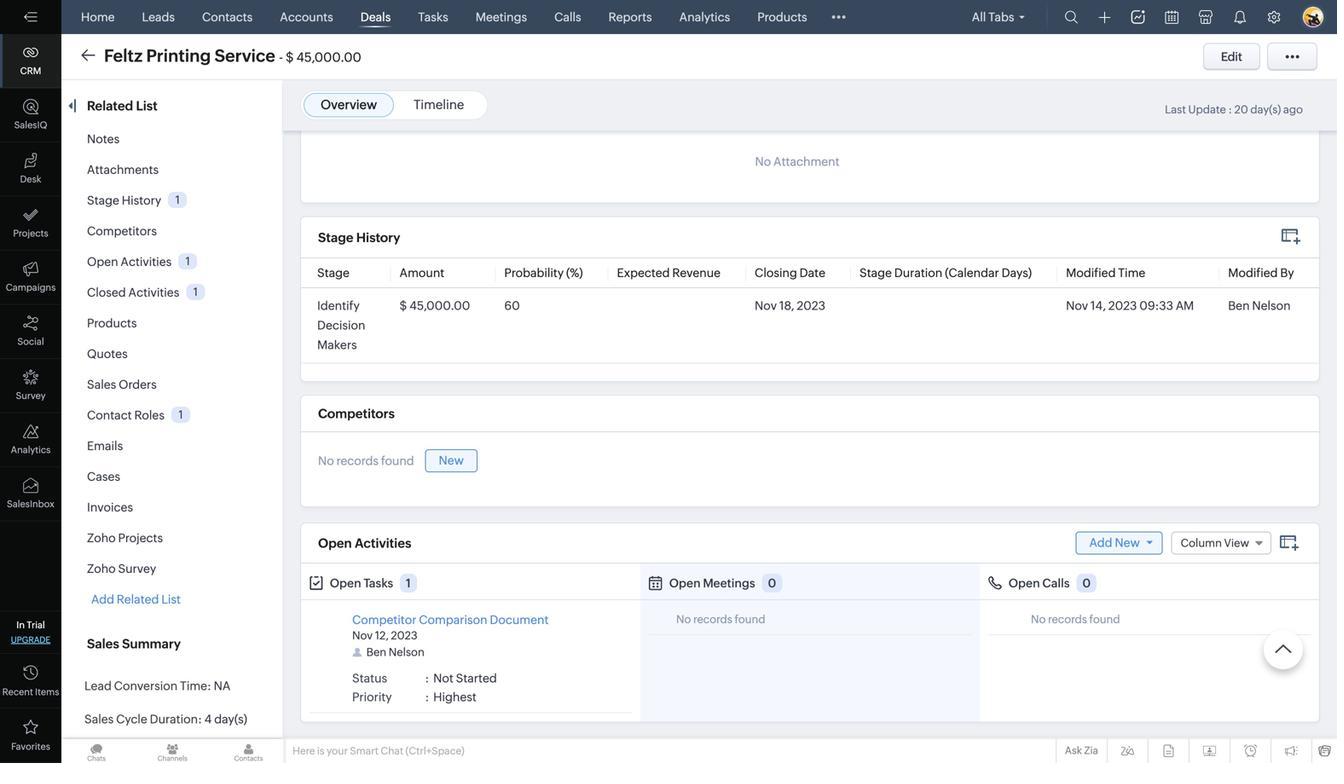 Task type: describe. For each thing, give the bounding box(es) containing it.
social link
[[0, 305, 61, 359]]

survey link
[[0, 359, 61, 413]]

leads
[[142, 10, 175, 24]]

notifications image
[[1233, 10, 1247, 24]]

reports link
[[602, 0, 659, 34]]

projects
[[13, 228, 48, 239]]

channels image
[[137, 740, 208, 763]]

marketplace image
[[1199, 10, 1213, 24]]

meetings link
[[469, 0, 534, 34]]

zia
[[1084, 745, 1099, 757]]

survey
[[16, 391, 46, 401]]

crm
[[20, 66, 41, 76]]

0 horizontal spatial analytics
[[11, 445, 51, 455]]

desk
[[20, 174, 41, 185]]

0 horizontal spatial analytics link
[[0, 413, 61, 467]]

products
[[758, 10, 807, 24]]

quick actions image
[[1099, 12, 1111, 23]]

configure settings image
[[1267, 10, 1281, 24]]

ask zia
[[1065, 745, 1099, 757]]

accounts link
[[273, 0, 340, 34]]

smart
[[350, 745, 379, 757]]

salesiq link
[[0, 88, 61, 142]]

projects link
[[0, 197, 61, 251]]

your
[[327, 745, 348, 757]]

campaigns link
[[0, 251, 61, 305]]

(ctrl+space)
[[406, 745, 465, 757]]

all
[[972, 10, 986, 24]]

desk link
[[0, 142, 61, 197]]

sales motivator image
[[1131, 10, 1145, 24]]

in trial upgrade
[[11, 620, 51, 645]]

tasks link
[[411, 0, 455, 34]]

deals
[[361, 10, 391, 24]]

home link
[[74, 0, 122, 34]]

contacts link
[[195, 0, 260, 34]]

chats image
[[61, 740, 132, 763]]

contacts
[[202, 10, 253, 24]]



Task type: locate. For each thing, give the bounding box(es) containing it.
0 vertical spatial analytics
[[680, 10, 730, 24]]

in
[[16, 620, 25, 631]]

here
[[293, 745, 315, 757]]

search image
[[1065, 10, 1079, 24]]

1 vertical spatial analytics
[[11, 445, 51, 455]]

home
[[81, 10, 115, 24]]

analytics up salesinbox link
[[11, 445, 51, 455]]

salesinbox link
[[0, 467, 61, 522]]

analytics link down survey
[[0, 413, 61, 467]]

meetings
[[476, 10, 527, 24]]

salesiq
[[14, 120, 47, 131]]

analytics right reports link
[[680, 10, 730, 24]]

items
[[35, 687, 59, 698]]

accounts
[[280, 10, 333, 24]]

calls link
[[548, 0, 588, 34]]

analytics link right reports link
[[673, 0, 737, 34]]

upgrade
[[11, 635, 51, 645]]

analytics link
[[673, 0, 737, 34], [0, 413, 61, 467]]

all tabs
[[972, 10, 1015, 24]]

leads link
[[135, 0, 182, 34]]

recent
[[2, 687, 33, 698]]

favorites
[[11, 742, 50, 752]]

here is your smart chat (ctrl+space)
[[293, 745, 465, 757]]

1 horizontal spatial analytics link
[[673, 0, 737, 34]]

is
[[317, 745, 325, 757]]

tasks
[[418, 10, 448, 24]]

salesinbox
[[7, 499, 55, 510]]

tabs
[[989, 10, 1015, 24]]

deals link
[[354, 0, 398, 34]]

calls
[[555, 10, 581, 24]]

1 vertical spatial analytics link
[[0, 413, 61, 467]]

campaigns
[[6, 282, 56, 293]]

social
[[17, 336, 44, 347]]

1 horizontal spatial analytics
[[680, 10, 730, 24]]

chat
[[381, 745, 404, 757]]

analytics
[[680, 10, 730, 24], [11, 445, 51, 455]]

reports
[[609, 10, 652, 24]]

0 vertical spatial analytics link
[[673, 0, 737, 34]]

calendar image
[[1166, 11, 1179, 24]]

crm link
[[0, 34, 61, 88]]

recent items
[[2, 687, 59, 698]]

ask
[[1065, 745, 1082, 757]]

products link
[[751, 0, 814, 34]]

trial
[[27, 620, 45, 631]]

contacts image
[[214, 740, 284, 763]]



